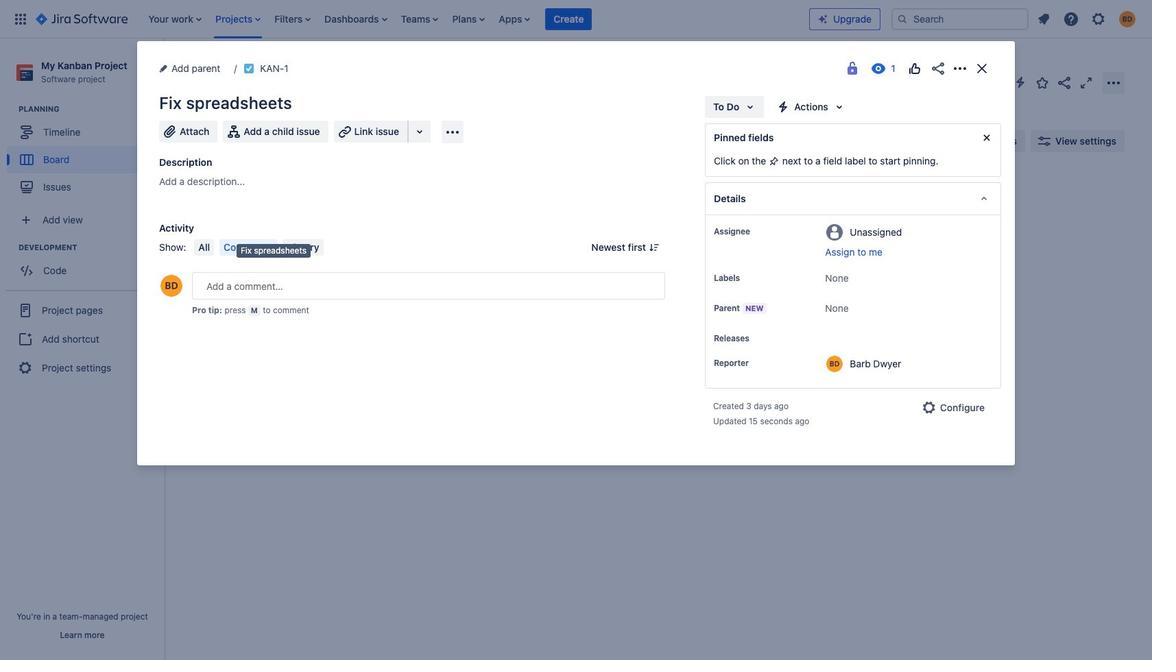 Task type: locate. For each thing, give the bounding box(es) containing it.
1 list item from the left
[[144, 0, 206, 38]]

1 vertical spatial heading
[[19, 242, 164, 253]]

task image
[[204, 248, 215, 259]]

menu bar
[[192, 239, 326, 256]]

7 list item from the left
[[495, 0, 535, 38]]

0 vertical spatial heading
[[19, 104, 164, 115]]

sidebar element
[[0, 38, 165, 661]]

Search this board text field
[[193, 129, 257, 154]]

hide message image
[[979, 130, 995, 146]]

star kan board image
[[1035, 74, 1051, 91]]

1 vertical spatial group
[[7, 242, 164, 289]]

jira software image
[[36, 11, 128, 27], [36, 11, 128, 27]]

add people image
[[338, 133, 354, 150]]

tooltip
[[237, 244, 311, 258]]

dialog
[[137, 41, 1015, 466]]

2 heading from the top
[[19, 242, 164, 253]]

None search field
[[892, 8, 1029, 30]]

details element
[[705, 182, 1002, 215]]

list
[[141, 0, 810, 38], [1032, 7, 1144, 31]]

labels pin to top. only you can see pinned fields. image
[[743, 273, 754, 284]]

1 heading from the top
[[19, 104, 164, 115]]

actions image
[[952, 60, 969, 77]]

2 vertical spatial group
[[5, 290, 159, 388]]

reporter pin to top. only you can see pinned fields. image
[[752, 358, 763, 369]]

banner
[[0, 0, 1153, 38]]

0 vertical spatial group
[[7, 104, 164, 205]]

8 list item from the left
[[546, 0, 592, 38]]

more information about barb dwyer image
[[827, 356, 843, 373]]

task image
[[244, 63, 255, 74]]

group
[[7, 104, 164, 205], [7, 242, 164, 289], [5, 290, 159, 388]]

heading
[[19, 104, 164, 115], [19, 242, 164, 253]]

create column image
[[775, 180, 792, 196]]

6 list item from the left
[[448, 0, 489, 38]]

heading for group to the middle
[[19, 242, 164, 253]]

list item
[[144, 0, 206, 38], [211, 0, 265, 38], [271, 0, 315, 38], [320, 0, 391, 38], [397, 0, 443, 38], [448, 0, 489, 38], [495, 0, 535, 38], [546, 0, 592, 38]]



Task type: vqa. For each thing, say whether or not it's contained in the screenshot.
To Do element
no



Task type: describe. For each thing, give the bounding box(es) containing it.
close image
[[974, 60, 991, 77]]

heading for top group
[[19, 104, 164, 115]]

5 list item from the left
[[397, 0, 443, 38]]

enter full screen image
[[1078, 74, 1095, 91]]

vote options: no one has voted for this issue yet. image
[[907, 60, 923, 77]]

link web pages and more image
[[412, 123, 428, 140]]

search image
[[897, 13, 908, 24]]

0 horizontal spatial list
[[141, 0, 810, 38]]

1 horizontal spatial list
[[1032, 7, 1144, 31]]

4 list item from the left
[[320, 0, 391, 38]]

assignee pin to top. only you can see pinned fields. image
[[753, 226, 764, 237]]

2 list item from the left
[[211, 0, 265, 38]]

copy link to issue image
[[286, 62, 297, 73]]

primary element
[[8, 0, 810, 38]]

Add a comment… field
[[192, 272, 665, 300]]

3 list item from the left
[[271, 0, 315, 38]]

Search field
[[892, 8, 1029, 30]]

add app image
[[445, 124, 461, 140]]



